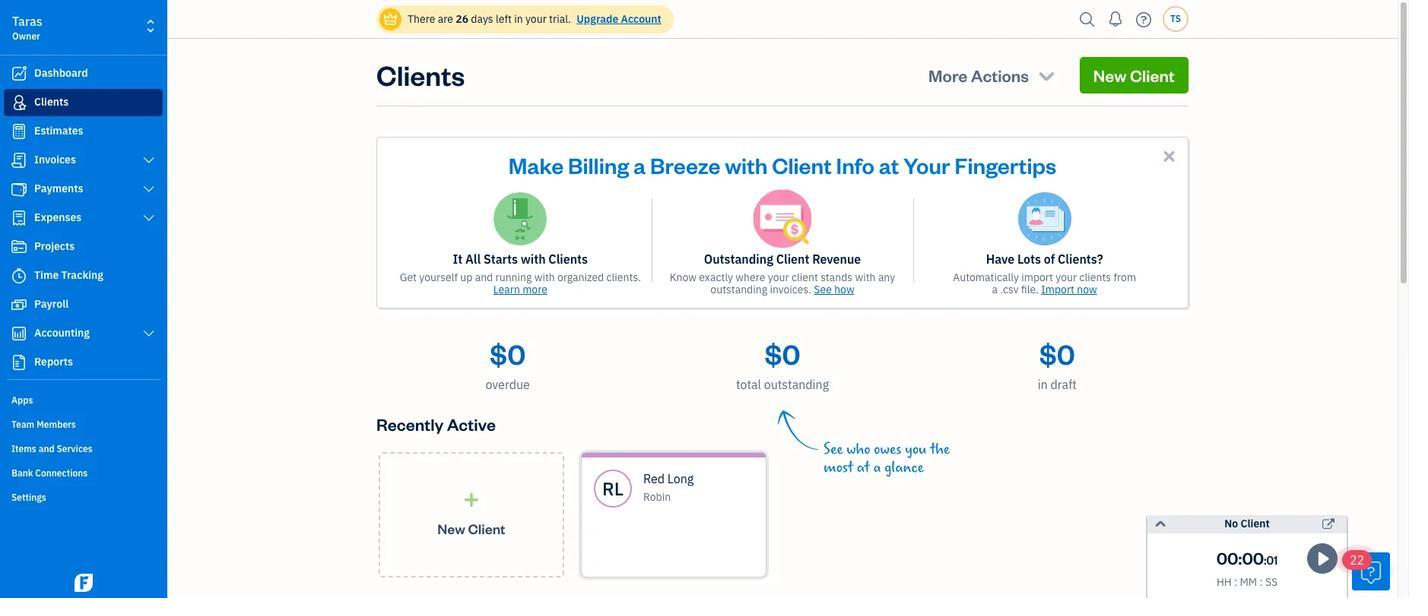 Task type: vqa. For each thing, say whether or not it's contained in the screenshot.
third chevron large down image from the bottom of the Main element
yes



Task type: describe. For each thing, give the bounding box(es) containing it.
$0 for $0 overdue
[[490, 336, 526, 372]]

payroll
[[34, 297, 69, 311]]

chevron large down image for payments
[[142, 183, 156, 195]]

fingertips
[[955, 151, 1057, 180]]

expense image
[[10, 211, 28, 226]]

how
[[835, 283, 855, 297]]

resume timer image
[[1313, 550, 1334, 569]]

starts
[[484, 252, 518, 267]]

project image
[[10, 240, 28, 255]]

chevrondown image
[[1036, 65, 1057, 86]]

team
[[11, 419, 34, 431]]

draft
[[1051, 377, 1077, 393]]

: up ss
[[1265, 554, 1267, 568]]

are
[[438, 12, 453, 26]]

$0 total outstanding
[[736, 336, 829, 393]]

projects
[[34, 240, 75, 253]]

it all starts with clients image
[[494, 192, 547, 246]]

00 : 00 : 01 hh : mm : ss
[[1217, 548, 1278, 590]]

running
[[496, 271, 532, 284]]

settings
[[11, 492, 46, 504]]

search image
[[1076, 8, 1100, 31]]

reports
[[34, 355, 73, 369]]

get
[[400, 271, 417, 284]]

exactly
[[699, 271, 733, 284]]

your
[[904, 151, 951, 180]]

glance
[[885, 459, 924, 477]]

reports link
[[4, 349, 163, 377]]

your for have
[[1056, 271, 1077, 284]]

bank connections
[[11, 468, 88, 479]]

make
[[509, 151, 564, 180]]

actions
[[971, 65, 1029, 86]]

services
[[57, 443, 93, 455]]

$0 for $0 in draft
[[1040, 336, 1076, 372]]

know exactly where your client stands with any outstanding invoices.
[[670, 271, 895, 297]]

team members
[[11, 419, 76, 431]]

owes
[[874, 441, 902, 459]]

learn
[[493, 283, 520, 297]]

chevron large down image for expenses
[[142, 212, 156, 224]]

taras
[[12, 14, 42, 29]]

0 vertical spatial new client link
[[1080, 57, 1189, 94]]

expenses
[[34, 211, 82, 224]]

now
[[1077, 283, 1098, 297]]

overdue
[[486, 377, 530, 393]]

expenses link
[[4, 205, 163, 232]]

main element
[[0, 0, 205, 599]]

a inside 'have lots of clients? automatically import your clients from a .csv file. import now'
[[992, 283, 998, 297]]

payments
[[34, 182, 83, 195]]

0 vertical spatial a
[[634, 151, 646, 180]]

22
[[1350, 553, 1365, 568]]

long
[[668, 472, 694, 487]]

time tracking
[[34, 269, 103, 282]]

outstanding client revenue image
[[753, 190, 812, 248]]

have lots of clients? image
[[1018, 192, 1072, 246]]

0 vertical spatial clients
[[377, 57, 465, 93]]

import
[[1041, 283, 1075, 297]]

see how
[[814, 283, 855, 297]]

active
[[447, 414, 496, 435]]

more
[[929, 65, 968, 86]]

ss
[[1266, 576, 1278, 590]]

clients link
[[4, 89, 163, 116]]

rl
[[602, 477, 624, 501]]

plus image
[[463, 493, 480, 508]]

invoices.
[[770, 283, 812, 297]]

: left ss
[[1260, 576, 1263, 590]]

in inside the $0 in draft
[[1038, 377, 1048, 393]]

time tracking link
[[4, 262, 163, 290]]

stands
[[821, 271, 853, 284]]

invoices link
[[4, 147, 163, 174]]

team members link
[[4, 413, 163, 436]]

bank
[[11, 468, 33, 479]]

money image
[[10, 297, 28, 313]]

see who owes you the most at a glance
[[824, 441, 950, 477]]

items and services link
[[4, 437, 163, 460]]

with right breeze
[[725, 151, 768, 180]]

automatically
[[953, 271, 1019, 284]]

outstanding
[[704, 252, 774, 267]]

22 button
[[1343, 551, 1391, 591]]

where
[[736, 271, 766, 284]]

more
[[523, 283, 548, 297]]

any
[[878, 271, 895, 284]]

see for see who owes you the most at a glance
[[824, 441, 843, 459]]

expand timer details image
[[1154, 516, 1168, 534]]

upgrade
[[577, 12, 619, 26]]

freshbooks image
[[72, 574, 96, 593]]

the
[[930, 441, 950, 459]]

$0 for $0 total outstanding
[[765, 336, 801, 372]]

0 horizontal spatial in
[[514, 12, 523, 26]]

close image
[[1161, 148, 1178, 165]]

clients
[[1080, 271, 1111, 284]]

members
[[37, 419, 76, 431]]

trial.
[[549, 12, 571, 26]]

tracking
[[61, 269, 103, 282]]

your for there
[[526, 12, 547, 26]]

red
[[644, 472, 665, 487]]

organized
[[558, 271, 604, 284]]

26
[[456, 12, 469, 26]]

notifications image
[[1104, 4, 1128, 34]]

$0 overdue
[[486, 336, 530, 393]]

.csv
[[1001, 283, 1019, 297]]

chevron large down image for accounting
[[142, 328, 156, 340]]



Task type: locate. For each thing, give the bounding box(es) containing it.
there are 26 days left in your trial. upgrade account
[[408, 12, 662, 26]]

see inside "see who owes you the most at a glance"
[[824, 441, 843, 459]]

a left .csv
[[992, 283, 998, 297]]

1 vertical spatial in
[[1038, 377, 1048, 393]]

0 horizontal spatial clients
[[34, 95, 69, 109]]

outstanding inside know exactly where your client stands with any outstanding invoices.
[[711, 283, 768, 297]]

yourself
[[419, 271, 458, 284]]

1 vertical spatial new
[[438, 520, 465, 537]]

you
[[905, 441, 927, 459]]

a down owes
[[874, 459, 881, 477]]

payroll link
[[4, 291, 163, 319]]

1 vertical spatial new client
[[438, 520, 506, 537]]

outstanding
[[711, 283, 768, 297], [764, 377, 829, 393]]

invoice image
[[10, 153, 28, 168]]

outstanding inside $0 total outstanding
[[764, 377, 829, 393]]

bank connections link
[[4, 462, 163, 485]]

00 up hh
[[1217, 548, 1239, 569]]

at inside "see who owes you the most at a glance"
[[857, 459, 870, 477]]

1 horizontal spatial at
[[879, 151, 899, 180]]

1 chevron large down image from the top
[[142, 183, 156, 195]]

1 horizontal spatial a
[[874, 459, 881, 477]]

your down clients?
[[1056, 271, 1077, 284]]

more actions
[[929, 65, 1029, 86]]

robin
[[644, 491, 671, 504]]

red long robin
[[644, 472, 694, 504]]

0 vertical spatial new client
[[1094, 65, 1175, 86]]

at down who
[[857, 459, 870, 477]]

2 vertical spatial a
[[874, 459, 881, 477]]

3 chevron large down image from the top
[[142, 328, 156, 340]]

time
[[34, 269, 59, 282]]

1 horizontal spatial your
[[768, 271, 789, 284]]

hh
[[1217, 576, 1232, 590]]

in right left
[[514, 12, 523, 26]]

estimate image
[[10, 124, 28, 139]]

and right items
[[39, 443, 55, 455]]

0 horizontal spatial your
[[526, 12, 547, 26]]

your left trial.
[[526, 12, 547, 26]]

dashboard
[[34, 66, 88, 80]]

0 vertical spatial in
[[514, 12, 523, 26]]

0 horizontal spatial new
[[438, 520, 465, 537]]

clients.
[[607, 271, 641, 284]]

client right no
[[1241, 517, 1270, 531]]

$0 inside $0 overdue
[[490, 336, 526, 372]]

2 00 from the left
[[1243, 548, 1265, 569]]

00 left 01
[[1243, 548, 1265, 569]]

client
[[1130, 65, 1175, 86], [772, 151, 832, 180], [776, 252, 810, 267], [1241, 517, 1270, 531], [468, 520, 506, 537]]

outstanding right total
[[764, 377, 829, 393]]

0 horizontal spatial new client link
[[379, 453, 564, 578]]

crown image
[[383, 11, 399, 27]]

new down the "plus" image
[[438, 520, 465, 537]]

clients?
[[1058, 252, 1104, 267]]

accounting
[[34, 326, 90, 340]]

client up client on the top right of page
[[776, 252, 810, 267]]

2 horizontal spatial a
[[992, 283, 998, 297]]

2 vertical spatial chevron large down image
[[142, 328, 156, 340]]

1 horizontal spatial 00
[[1243, 548, 1265, 569]]

new client down the "plus" image
[[438, 520, 506, 537]]

0 horizontal spatial $0
[[490, 336, 526, 372]]

with inside know exactly where your client stands with any outstanding invoices.
[[855, 271, 876, 284]]

more actions button
[[915, 57, 1071, 94]]

no client
[[1225, 517, 1270, 531]]

a
[[634, 151, 646, 180], [992, 283, 998, 297], [874, 459, 881, 477]]

$0 inside $0 total outstanding
[[765, 336, 801, 372]]

1 vertical spatial at
[[857, 459, 870, 477]]

and inside main "element"
[[39, 443, 55, 455]]

2 horizontal spatial $0
[[1040, 336, 1076, 372]]

file.
[[1021, 283, 1039, 297]]

1 vertical spatial see
[[824, 441, 843, 459]]

clients inside main "element"
[[34, 95, 69, 109]]

0 vertical spatial see
[[814, 283, 832, 297]]

clients up estimates
[[34, 95, 69, 109]]

account
[[621, 12, 662, 26]]

have
[[986, 252, 1015, 267]]

ts
[[1171, 13, 1181, 24]]

1 vertical spatial chevron large down image
[[142, 212, 156, 224]]

connections
[[35, 468, 88, 479]]

owner
[[12, 30, 40, 42]]

apps
[[11, 395, 33, 406]]

new client link
[[1080, 57, 1189, 94], [379, 453, 564, 578]]

a right billing
[[634, 151, 646, 180]]

2 $0 from the left
[[765, 336, 801, 372]]

1 horizontal spatial clients
[[377, 57, 465, 93]]

$0
[[490, 336, 526, 372], [765, 336, 801, 372], [1040, 336, 1076, 372]]

ts button
[[1163, 6, 1189, 32]]

all
[[466, 252, 481, 267]]

0 horizontal spatial 00
[[1217, 548, 1239, 569]]

at right the info at the top right
[[879, 151, 899, 180]]

info
[[836, 151, 875, 180]]

it all starts with clients get yourself up and running with organized clients. learn more
[[400, 252, 641, 297]]

1 horizontal spatial in
[[1038, 377, 1048, 393]]

recently
[[377, 414, 444, 435]]

0 vertical spatial at
[[879, 151, 899, 180]]

your inside know exactly where your client stands with any outstanding invoices.
[[768, 271, 789, 284]]

see left how
[[814, 283, 832, 297]]

chart image
[[10, 326, 28, 342]]

1 horizontal spatial new client link
[[1080, 57, 1189, 94]]

settings link
[[4, 486, 163, 509]]

1 00 from the left
[[1217, 548, 1239, 569]]

in
[[514, 12, 523, 26], [1038, 377, 1048, 393]]

0 vertical spatial chevron large down image
[[142, 183, 156, 195]]

client left the info at the top right
[[772, 151, 832, 180]]

clients
[[377, 57, 465, 93], [34, 95, 69, 109], [549, 252, 588, 267]]

chevron large down image
[[142, 154, 156, 167]]

outstanding down outstanding
[[711, 283, 768, 297]]

up
[[460, 271, 473, 284]]

0 vertical spatial outstanding
[[711, 283, 768, 297]]

import
[[1022, 271, 1054, 284]]

chevron large down image
[[142, 183, 156, 195], [142, 212, 156, 224], [142, 328, 156, 340]]

your inside 'have lots of clients? automatically import your clients from a .csv file. import now'
[[1056, 271, 1077, 284]]

who
[[847, 441, 871, 459]]

: right hh
[[1235, 576, 1238, 590]]

$0 up draft
[[1040, 336, 1076, 372]]

1 $0 from the left
[[490, 336, 526, 372]]

1 vertical spatial a
[[992, 283, 998, 297]]

3 $0 from the left
[[1040, 336, 1076, 372]]

with left any on the top of the page
[[855, 271, 876, 284]]

0 horizontal spatial at
[[857, 459, 870, 477]]

0 vertical spatial and
[[475, 271, 493, 284]]

taras owner
[[12, 14, 42, 42]]

1 vertical spatial clients
[[34, 95, 69, 109]]

2 vertical spatial clients
[[549, 252, 588, 267]]

1 horizontal spatial new
[[1094, 65, 1127, 86]]

1 horizontal spatial new client
[[1094, 65, 1175, 86]]

outstanding client revenue
[[704, 252, 861, 267]]

payments link
[[4, 176, 163, 203]]

2 horizontal spatial your
[[1056, 271, 1077, 284]]

in left draft
[[1038, 377, 1048, 393]]

0 vertical spatial new
[[1094, 65, 1127, 86]]

a inside "see who owes you the most at a glance"
[[874, 459, 881, 477]]

client image
[[10, 95, 28, 110]]

report image
[[10, 355, 28, 370]]

lots
[[1018, 252, 1041, 267]]

and right up
[[475, 271, 493, 284]]

0 horizontal spatial a
[[634, 151, 646, 180]]

open in new window image
[[1323, 516, 1335, 534]]

estimates
[[34, 124, 83, 138]]

client
[[792, 271, 818, 284]]

go to help image
[[1132, 8, 1156, 31]]

accounting link
[[4, 320, 163, 348]]

total
[[736, 377, 761, 393]]

$0 inside the $0 in draft
[[1040, 336, 1076, 372]]

with right running
[[535, 271, 555, 284]]

00
[[1217, 548, 1239, 569], [1243, 548, 1265, 569]]

1 horizontal spatial and
[[475, 271, 493, 284]]

new down notifications image
[[1094, 65, 1127, 86]]

make billing a breeze with client info at your fingertips
[[509, 151, 1057, 180]]

: up "mm"
[[1239, 548, 1243, 569]]

with up running
[[521, 252, 546, 267]]

0 horizontal spatial and
[[39, 443, 55, 455]]

new client
[[1094, 65, 1175, 86], [438, 520, 506, 537]]

$0 down invoices.
[[765, 336, 801, 372]]

most
[[824, 459, 854, 477]]

breeze
[[650, 151, 721, 180]]

$0 up overdue
[[490, 336, 526, 372]]

new client down the go to help image
[[1094, 65, 1175, 86]]

clients up organized
[[549, 252, 588, 267]]

1 vertical spatial and
[[39, 443, 55, 455]]

0 horizontal spatial new client
[[438, 520, 506, 537]]

1 vertical spatial new client link
[[379, 453, 564, 578]]

know
[[670, 271, 697, 284]]

no
[[1225, 517, 1239, 531]]

clients down 'there'
[[377, 57, 465, 93]]

clients inside it all starts with clients get yourself up and running with organized clients. learn more
[[549, 252, 588, 267]]

2 chevron large down image from the top
[[142, 212, 156, 224]]

client down the go to help image
[[1130, 65, 1175, 86]]

1 vertical spatial outstanding
[[764, 377, 829, 393]]

recently active
[[377, 414, 496, 435]]

01
[[1267, 554, 1278, 568]]

from
[[1114, 271, 1137, 284]]

have lots of clients? automatically import your clients from a .csv file. import now
[[953, 252, 1137, 297]]

new
[[1094, 65, 1127, 86], [438, 520, 465, 537]]

timer image
[[10, 269, 28, 284]]

see up most
[[824, 441, 843, 459]]

apps link
[[4, 389, 163, 412]]

see for see how
[[814, 283, 832, 297]]

client down the "plus" image
[[468, 520, 506, 537]]

resource center badge image
[[1353, 553, 1391, 591]]

and inside it all starts with clients get yourself up and running with organized clients. learn more
[[475, 271, 493, 284]]

there
[[408, 12, 435, 26]]

upgrade account link
[[574, 12, 662, 26]]

payment image
[[10, 182, 28, 197]]

$0 in draft
[[1038, 336, 1077, 393]]

your down outstanding client revenue
[[768, 271, 789, 284]]

dashboard image
[[10, 66, 28, 81]]

1 horizontal spatial $0
[[765, 336, 801, 372]]

2 horizontal spatial clients
[[549, 252, 588, 267]]



